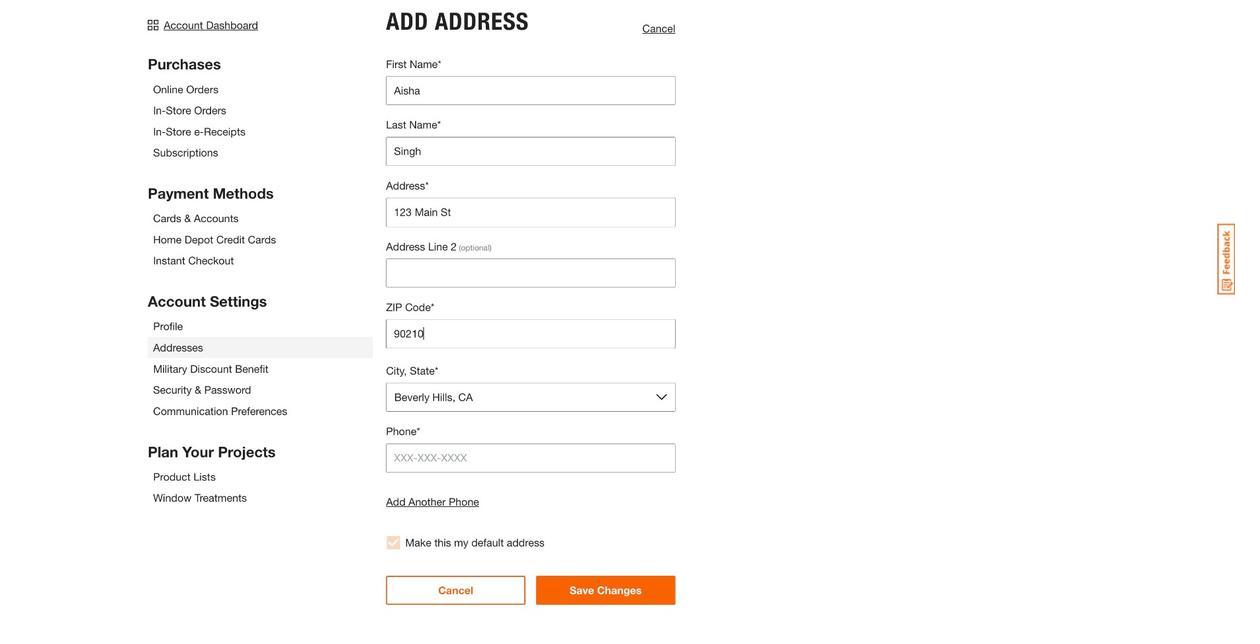 Task type: describe. For each thing, give the bounding box(es) containing it.
XXX-XXX-XXXX text field
[[386, 444, 675, 473]]

feedback link image
[[1218, 224, 1235, 295]]



Task type: locate. For each thing, give the bounding box(es) containing it.
None text field
[[386, 137, 675, 166]]

None button
[[386, 383, 675, 412]]

None text field
[[386, 76, 675, 105], [386, 198, 675, 227], [386, 259, 675, 288], [386, 320, 675, 349], [386, 76, 675, 105], [386, 198, 675, 227], [386, 259, 675, 288], [386, 320, 675, 349]]



Task type: vqa. For each thing, say whether or not it's contained in the screenshot.
Shop
no



